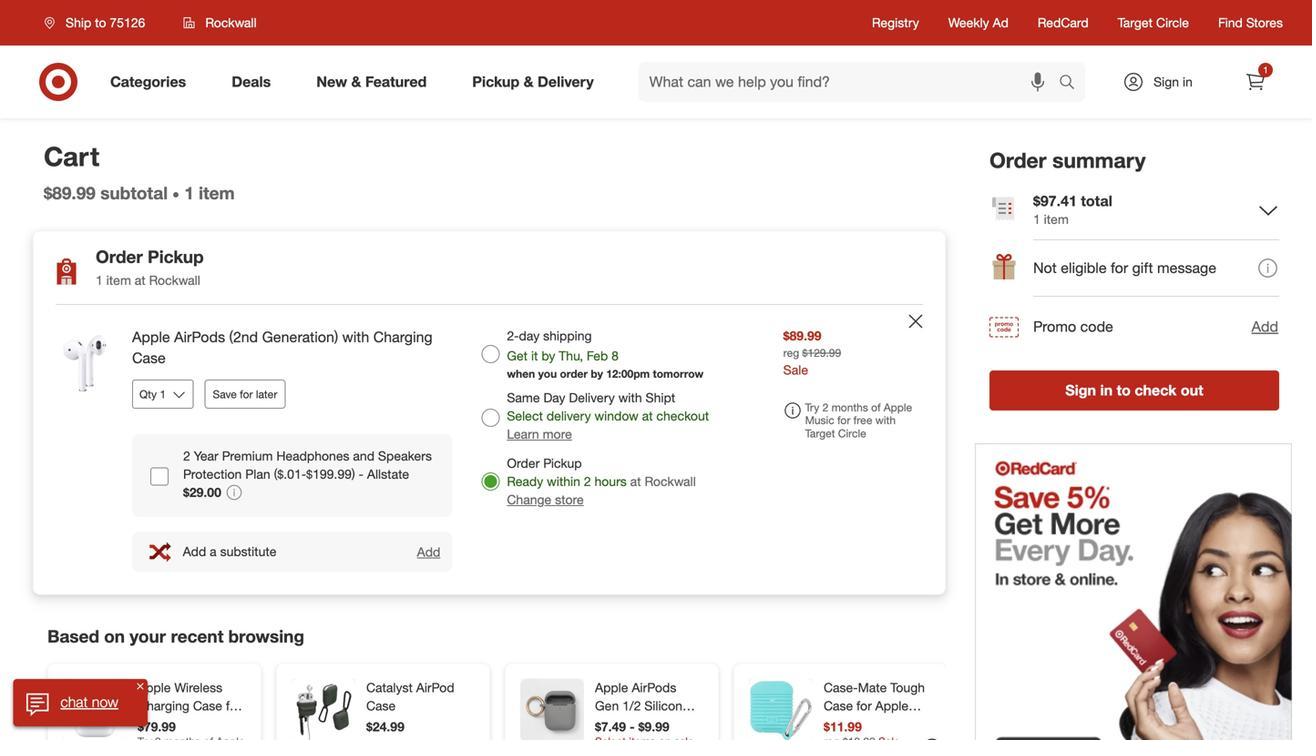 Task type: describe. For each thing, give the bounding box(es) containing it.
1 link
[[1236, 62, 1276, 102]]

stores
[[1246, 15, 1283, 31]]

day
[[544, 390, 565, 406]]

target redcard save 5% get more every day. in store & online. apply now for a credit or debit redcard. *some restrictions apply. image
[[975, 444, 1292, 741]]

message
[[1157, 259, 1217, 277]]

charging inside apple airpods (2nd generation) with charging case
[[373, 329, 433, 346]]

apple wireless charging case for airpods
[[138, 680, 241, 733]]

chat now
[[61, 694, 118, 712]]

2 inside 2 year premium headphones and speakers protection plan ($.01-$199.99) - allstate
[[183, 448, 190, 464]]

at inside same day delivery with shipt select delivery window at checkout learn more
[[642, 408, 653, 424]]

order summary
[[990, 148, 1146, 173]]

0 vertical spatial target
[[1118, 15, 1153, 31]]

heyday™
[[595, 735, 643, 741]]

eligible
[[1061, 259, 1107, 277]]

not
[[1033, 259, 1057, 277]]

get
[[507, 348, 528, 364]]

new & featured
[[316, 73, 427, 91]]

delivery
[[547, 408, 591, 424]]

chat
[[61, 694, 88, 712]]

$7.49 - $9.99
[[595, 720, 669, 735]]

cart
[[44, 140, 99, 173]]

mate
[[858, 680, 887, 696]]

check
[[1135, 382, 1177, 399]]

charging inside apple wireless charging case for airpods
[[138, 699, 189, 714]]

What can we help you find? suggestions appear below search field
[[639, 62, 1063, 102]]

based on your recent browsing
[[47, 626, 304, 647]]

2 horizontal spatial add
[[1252, 318, 1279, 336]]

save
[[213, 388, 237, 401]]

not eligible for gift message
[[1033, 259, 1217, 277]]

- inside 2 year premium headphones and speakers protection plan ($.01-$199.99) - allstate
[[359, 466, 364, 482]]

1/2
[[623, 699, 641, 714]]

try 2 months of apple music for free with target circle
[[805, 401, 912, 441]]

months
[[832, 401, 868, 414]]

shipt
[[646, 390, 675, 406]]

save for later button
[[205, 380, 286, 409]]

0 vertical spatial circle
[[1156, 15, 1189, 31]]

sign in link
[[1107, 62, 1221, 102]]

recent
[[171, 626, 224, 647]]

2 inside order pickup ready within 2 hours at rockwall change store
[[584, 474, 591, 490]]

same day delivery with shipt select delivery window at checkout learn more
[[507, 390, 709, 443]]

case inside apple airpods (2nd generation) with charging case
[[132, 349, 166, 367]]

circle inside try 2 months of apple music for free with target circle
[[838, 427, 866, 441]]

ship
[[66, 15, 91, 31]]

allstate
[[367, 466, 409, 482]]

1 horizontal spatial add
[[417, 544, 440, 560]]

tomorrow
[[653, 367, 704, 381]]

target circle link
[[1118, 14, 1189, 32]]

2-day shipping get it by thu, feb 8 when you order by 12:00pm tomorrow
[[507, 328, 704, 381]]

rockwall inside rockwall dropdown button
[[205, 15, 257, 31]]

for inside apple wireless charging case for airpods
[[226, 699, 241, 714]]

rockwall button
[[172, 6, 268, 39]]

registry link
[[872, 14, 919, 32]]

it
[[531, 348, 538, 364]]

✕ button
[[133, 680, 148, 694]]

free
[[854, 414, 873, 428]]

order for order pickup ready within 2 hours at rockwall change store
[[507, 456, 540, 472]]

$129.99
[[802, 346, 841, 360]]

pickup & delivery
[[472, 73, 594, 91]]

based
[[47, 626, 99, 647]]

generation)
[[262, 329, 338, 346]]

redcard
[[1038, 15, 1089, 31]]

at inside the order pickup 1 item at rockwall
[[135, 273, 146, 289]]

$97.41
[[1033, 192, 1077, 210]]

$7.49
[[595, 720, 626, 735]]

order for order pickup 1 item at rockwall
[[96, 246, 143, 267]]

to inside button
[[1117, 382, 1131, 399]]

summary
[[1053, 148, 1146, 173]]

promo code
[[1033, 318, 1113, 336]]

item for $97.41 total
[[1044, 211, 1069, 227]]

catalyst airpod case link
[[366, 679, 471, 716]]

sale
[[783, 362, 808, 378]]

catalyst airpod case $24.99
[[366, 680, 454, 735]]

music
[[805, 414, 834, 428]]

premium
[[222, 448, 273, 464]]

now
[[92, 694, 118, 712]]

day
[[519, 328, 540, 344]]

substitute
[[220, 544, 276, 560]]

with inside same day delivery with shipt select delivery window at checkout learn more
[[618, 390, 642, 406]]

subtotal
[[100, 182, 168, 203]]

& for pickup
[[524, 73, 534, 91]]

with inside try 2 months of apple music for free with target circle
[[876, 414, 896, 428]]

thu,
[[559, 348, 583, 364]]

airpod
[[416, 680, 454, 696]]

case-mate tough case for apple airpods 1st and 2nd gen link
[[824, 679, 929, 741]]

1 down stores on the right
[[1263, 64, 1268, 76]]

more
[[543, 427, 572, 443]]

browsing
[[228, 626, 304, 647]]

case inside 'catalyst airpod case $24.99'
[[366, 699, 396, 714]]

redcard link
[[1038, 14, 1089, 32]]

order
[[560, 367, 588, 381]]

$24.99
[[366, 720, 405, 735]]

sign for sign in to check out
[[1066, 382, 1096, 399]]

gift
[[1132, 259, 1153, 277]]

& for new
[[351, 73, 361, 91]]

try 2 months of apple music for free with target circle button
[[805, 401, 916, 441]]

delivery for day
[[569, 390, 615, 406]]

sign for sign in
[[1154, 74, 1179, 90]]

select
[[507, 408, 543, 424]]

at inside order pickup ready within 2 hours at rockwall change store
[[630, 474, 641, 490]]

feb
[[587, 348, 608, 364]]

delivery for &
[[538, 73, 594, 91]]

out
[[1181, 382, 1204, 399]]



Task type: vqa. For each thing, say whether or not it's contained in the screenshot.
PLUS
no



Task type: locate. For each thing, give the bounding box(es) containing it.
1 inside the $97.41 total 1 item
[[1033, 211, 1041, 227]]

apple airpods (2nd generation) with charging case image
[[48, 327, 121, 400]]

window
[[595, 408, 639, 424]]

0 horizontal spatial at
[[135, 273, 146, 289]]

case
[[132, 349, 166, 367], [193, 699, 222, 714], [366, 699, 396, 714], [824, 699, 853, 714], [595, 717, 624, 733]]

0 horizontal spatial rockwall
[[149, 273, 200, 289]]

by down feb
[[591, 367, 603, 381]]

2 inside try 2 months of apple music for free with target circle
[[823, 401, 829, 414]]

catalyst airpod case image
[[292, 679, 355, 741], [292, 679, 355, 741]]

gen down 1st
[[849, 735, 873, 741]]

1 & from the left
[[351, 73, 361, 91]]

0 horizontal spatial gen
[[595, 699, 619, 714]]

in for sign in to check out
[[1100, 382, 1113, 399]]

with inside apple airpods gen 1/2 silicone case with clip - heyday™
[[628, 717, 652, 733]]

same
[[507, 390, 540, 406]]

case down catalyst
[[366, 699, 396, 714]]

order down $89.99 subtotal
[[96, 246, 143, 267]]

apple wireless charging case for airpods image
[[63, 679, 127, 741], [63, 679, 127, 741]]

airpods down ✕ button
[[138, 717, 182, 733]]

0 vertical spatial in
[[1183, 74, 1193, 90]]

0 vertical spatial $89.99
[[44, 182, 96, 203]]

learn more button
[[507, 426, 572, 444]]

of
[[871, 401, 881, 414]]

store
[[555, 492, 584, 508]]

new
[[316, 73, 347, 91]]

1 vertical spatial to
[[1117, 382, 1131, 399]]

$29.00
[[183, 485, 221, 501]]

0 vertical spatial pickup
[[472, 73, 520, 91]]

plan
[[245, 466, 270, 482]]

$89.99 for subtotal
[[44, 182, 96, 203]]

2
[[823, 401, 829, 414], [183, 448, 190, 464], [584, 474, 591, 490]]

1 vertical spatial and
[[893, 717, 915, 733]]

chat now dialog
[[13, 680, 148, 727]]

$89.99 reg $129.99 sale
[[783, 328, 841, 378]]

pickup for order pickup 1 item at rockwall
[[148, 246, 204, 267]]

airpods inside case-mate tough case for apple airpods 1st and 2nd gen
[[824, 717, 868, 733]]

by
[[542, 348, 555, 364], [591, 367, 603, 381]]

gen
[[595, 699, 619, 714], [849, 735, 873, 741]]

Service plan for Apple AirPods (2nd Generation) with Charging Case checkbox
[[150, 468, 169, 486]]

2 horizontal spatial at
[[642, 408, 653, 424]]

target up sign in link
[[1118, 15, 1153, 31]]

order
[[990, 148, 1047, 173], [96, 246, 143, 267], [507, 456, 540, 472]]

within
[[547, 474, 580, 490]]

search
[[1051, 75, 1095, 93]]

1 right subtotal
[[184, 182, 194, 203]]

0 vertical spatial and
[[353, 448, 375, 464]]

1 vertical spatial pickup
[[148, 246, 204, 267]]

1 vertical spatial in
[[1100, 382, 1113, 399]]

find stores link
[[1218, 14, 1283, 32]]

None radio
[[481, 345, 500, 364]]

in inside button
[[1100, 382, 1113, 399]]

total
[[1081, 192, 1113, 210]]

0 vertical spatial by
[[542, 348, 555, 364]]

1
[[1263, 64, 1268, 76], [184, 182, 194, 203], [1033, 211, 1041, 227], [96, 273, 103, 289]]

when
[[507, 367, 535, 381]]

$89.99 down cart
[[44, 182, 96, 203]]

1 horizontal spatial rockwall
[[205, 15, 257, 31]]

2 horizontal spatial rockwall
[[645, 474, 696, 490]]

change
[[507, 492, 552, 508]]

with down 1/2
[[628, 717, 652, 733]]

order pickup ready within 2 hours at rockwall change store
[[507, 456, 696, 508]]

0 horizontal spatial add button
[[416, 543, 441, 561]]

0 horizontal spatial by
[[542, 348, 555, 364]]

pickup inside order pickup ready within 2 hours at rockwall change store
[[543, 456, 582, 472]]

0 horizontal spatial $89.99
[[44, 182, 96, 203]]

deals link
[[216, 62, 294, 102]]

in left the 1 link
[[1183, 74, 1193, 90]]

0 horizontal spatial item
[[106, 273, 131, 289]]

airpods left (2nd
[[174, 329, 225, 346]]

order up '$97.41'
[[990, 148, 1047, 173]]

order for order summary
[[990, 148, 1047, 173]]

item right subtotal
[[199, 182, 235, 203]]

item down $89.99 subtotal
[[106, 273, 131, 289]]

-
[[359, 466, 364, 482], [681, 717, 686, 733], [630, 720, 635, 735]]

1 vertical spatial gen
[[849, 735, 873, 741]]

target
[[1118, 15, 1153, 31], [805, 427, 835, 441]]

case down wireless
[[193, 699, 222, 714]]

rockwall inside the order pickup 1 item at rockwall
[[149, 273, 200, 289]]

1 horizontal spatial add button
[[1251, 316, 1279, 338]]

case-mate tough case for apple airpods 1st and 2nd gen image
[[749, 679, 813, 741], [749, 679, 813, 741]]

Store pickup radio
[[481, 473, 500, 491]]

1 vertical spatial circle
[[838, 427, 866, 441]]

2 vertical spatial rockwall
[[645, 474, 696, 490]]

circle left find
[[1156, 15, 1189, 31]]

with right generation)
[[342, 329, 369, 346]]

($.01-
[[274, 466, 306, 482]]

1 vertical spatial item
[[1044, 211, 1069, 227]]

order pickup 1 item at rockwall
[[96, 246, 204, 289]]

circle
[[1156, 15, 1189, 31], [838, 427, 866, 441]]

gen inside apple airpods gen 1/2 silicone case with clip - heyday™
[[595, 699, 619, 714]]

search button
[[1051, 62, 1095, 106]]

1 vertical spatial charging
[[138, 699, 189, 714]]

apple inside case-mate tough case for apple airpods 1st and 2nd gen
[[875, 699, 909, 714]]

1 vertical spatial order
[[96, 246, 143, 267]]

target inside try 2 months of apple music for free with target circle
[[805, 427, 835, 441]]

1 vertical spatial by
[[591, 367, 603, 381]]

for left gift
[[1111, 259, 1128, 277]]

try
[[805, 401, 819, 414]]

2 left hours
[[584, 474, 591, 490]]

apple
[[132, 329, 170, 346], [884, 401, 912, 414], [138, 680, 171, 696], [595, 680, 628, 696], [875, 699, 909, 714]]

1 vertical spatial delivery
[[569, 390, 615, 406]]

1 vertical spatial 2
[[183, 448, 190, 464]]

2-
[[507, 328, 519, 344]]

wireless
[[174, 680, 222, 696]]

item inside the $97.41 total 1 item
[[1044, 211, 1069, 227]]

0 vertical spatial delivery
[[538, 73, 594, 91]]

1 vertical spatial sign
[[1066, 382, 1096, 399]]

case right apple airpods (2nd generation) with charging case image
[[132, 349, 166, 367]]

to inside dropdown button
[[95, 15, 106, 31]]

0 horizontal spatial pickup
[[148, 246, 204, 267]]

apple inside apple airpods gen 1/2 silicone case with clip - heyday™
[[595, 680, 628, 696]]

sign in
[[1154, 74, 1193, 90]]

$11.99
[[824, 720, 862, 735]]

gen up $7.49
[[595, 699, 619, 714]]

apple for apple wireless charging case for airpods
[[138, 680, 171, 696]]

ship to 75126 button
[[33, 6, 164, 39]]

circle down the months
[[838, 427, 866, 441]]

rockwall
[[205, 15, 257, 31], [149, 273, 200, 289], [645, 474, 696, 490]]

- right clip
[[681, 717, 686, 733]]

and inside 2 year premium headphones and speakers protection plan ($.01-$199.99) - allstate
[[353, 448, 375, 464]]

0 vertical spatial order
[[990, 148, 1047, 173]]

for left the later
[[240, 388, 253, 401]]

0 horizontal spatial &
[[351, 73, 361, 91]]

delivery
[[538, 73, 594, 91], [569, 390, 615, 406]]

0 horizontal spatial in
[[1100, 382, 1113, 399]]

case inside case-mate tough case for apple airpods 1st and 2nd gen
[[824, 699, 853, 714]]

0 vertical spatial to
[[95, 15, 106, 31]]

0 horizontal spatial charging
[[138, 699, 189, 714]]

order up ready
[[507, 456, 540, 472]]

save for later
[[213, 388, 277, 401]]

a
[[210, 544, 217, 560]]

0 vertical spatial rockwall
[[205, 15, 257, 31]]

$199.99)
[[306, 466, 355, 482]]

ready
[[507, 474, 543, 490]]

2 horizontal spatial pickup
[[543, 456, 582, 472]]

apple inside apple airpods (2nd generation) with charging case
[[132, 329, 170, 346]]

$89.99 for reg
[[783, 328, 822, 344]]

pickup inside the order pickup 1 item at rockwall
[[148, 246, 204, 267]]

2 vertical spatial order
[[507, 456, 540, 472]]

1 vertical spatial add button
[[416, 543, 441, 561]]

item for order pickup
[[106, 273, 131, 289]]

1 horizontal spatial $89.99
[[783, 328, 822, 344]]

promo
[[1033, 318, 1076, 336]]

at right hours
[[630, 474, 641, 490]]

case up heyday™ at the bottom left of the page
[[595, 717, 624, 733]]

1 horizontal spatial charging
[[373, 329, 433, 346]]

pickup inside pickup & delivery link
[[472, 73, 520, 91]]

change store button
[[507, 491, 584, 509]]

sign in to check out button
[[990, 371, 1279, 411]]

- left allstate on the bottom of page
[[359, 466, 364, 482]]

at down subtotal
[[135, 273, 146, 289]]

case-
[[824, 680, 858, 696]]

apple right of
[[884, 401, 912, 414]]

0 vertical spatial 2
[[823, 401, 829, 414]]

1 horizontal spatial in
[[1183, 74, 1193, 90]]

hours
[[595, 474, 627, 490]]

and
[[353, 448, 375, 464], [893, 717, 915, 733]]

1 horizontal spatial target
[[1118, 15, 1153, 31]]

and inside case-mate tough case for apple airpods 1st and 2nd gen
[[893, 717, 915, 733]]

apple for apple airpods gen 1/2 silicone case with clip - heyday™
[[595, 680, 628, 696]]

weekly ad
[[948, 15, 1009, 31]]

1 horizontal spatial &
[[524, 73, 534, 91]]

your
[[130, 626, 166, 647]]

apple inside try 2 months of apple music for free with target circle
[[884, 401, 912, 414]]

apple up 1st
[[875, 699, 909, 714]]

2 vertical spatial at
[[630, 474, 641, 490]]

None radio
[[481, 409, 500, 427]]

case-mate tough case for apple airpods 1st and 2nd gen
[[824, 680, 925, 741]]

$89.99 inside $89.99 reg $129.99 sale
[[783, 328, 822, 344]]

for down 'browsing'
[[226, 699, 241, 714]]

for left free
[[837, 414, 851, 428]]

(2nd
[[229, 329, 258, 346]]

0 horizontal spatial -
[[359, 466, 364, 482]]

airpods inside apple airpods gen 1/2 silicone case with clip - heyday™
[[632, 680, 676, 696]]

apple airpods gen 1/2 silicone case with clip - heyday™ link
[[595, 679, 700, 741]]

pickup & delivery link
[[457, 62, 617, 102]]

learn
[[507, 427, 539, 443]]

code
[[1080, 318, 1113, 336]]

at down shipt
[[642, 408, 653, 424]]

find
[[1218, 15, 1243, 31]]

2 horizontal spatial item
[[1044, 211, 1069, 227]]

apple down the order pickup 1 item at rockwall
[[132, 329, 170, 346]]

2 vertical spatial 2
[[584, 474, 591, 490]]

and up allstate on the bottom of page
[[353, 448, 375, 464]]

for down mate
[[857, 699, 872, 714]]

apple up $79.99
[[138, 680, 171, 696]]

1 horizontal spatial gen
[[849, 735, 873, 741]]

order inside the order pickup 1 item at rockwall
[[96, 246, 143, 267]]

2 left year
[[183, 448, 190, 464]]

0 horizontal spatial to
[[95, 15, 106, 31]]

1 down '$97.41'
[[1033, 211, 1041, 227]]

12:00pm
[[606, 367, 650, 381]]

in for sign in
[[1183, 74, 1193, 90]]

with up window
[[618, 390, 642, 406]]

gen inside case-mate tough case for apple airpods 1st and 2nd gen
[[849, 735, 873, 741]]

$9.99
[[638, 720, 669, 735]]

apple for apple airpods (2nd generation) with charging case
[[132, 329, 170, 346]]

to right ship
[[95, 15, 106, 31]]

2 horizontal spatial order
[[990, 148, 1047, 173]]

delivery inside same day delivery with shipt select delivery window at checkout learn more
[[569, 390, 615, 406]]

featured
[[365, 73, 427, 91]]

0 horizontal spatial 2
[[183, 448, 190, 464]]

0 vertical spatial item
[[199, 182, 235, 203]]

pickup for order pickup ready within 2 hours at rockwall change store
[[543, 456, 582, 472]]

year
[[194, 448, 218, 464]]

- down 1/2
[[630, 720, 635, 735]]

sign down target circle link
[[1154, 74, 1179, 90]]

0 vertical spatial add button
[[1251, 316, 1279, 338]]

silicone
[[645, 699, 689, 714]]

0 vertical spatial sign
[[1154, 74, 1179, 90]]

on
[[104, 626, 125, 647]]

rockwall inside order pickup ready within 2 hours at rockwall change store
[[645, 474, 696, 490]]

sign
[[1154, 74, 1179, 90], [1066, 382, 1096, 399]]

1 horizontal spatial -
[[630, 720, 635, 735]]

in left check
[[1100, 382, 1113, 399]]

2 vertical spatial item
[[106, 273, 131, 289]]

target circle
[[1118, 15, 1189, 31]]

0 vertical spatial gen
[[595, 699, 619, 714]]

clip
[[655, 717, 678, 733]]

sign inside button
[[1066, 382, 1096, 399]]

0 horizontal spatial order
[[96, 246, 143, 267]]

1 horizontal spatial circle
[[1156, 15, 1189, 31]]

cart item ready to fulfill group
[[34, 305, 945, 595]]

for inside button
[[240, 388, 253, 401]]

1 horizontal spatial by
[[591, 367, 603, 381]]

case down "case-"
[[824, 699, 853, 714]]

1 vertical spatial target
[[805, 427, 835, 441]]

apple airpods gen 1/2 silicone case with clip - heyday™ image
[[520, 679, 584, 741], [520, 679, 584, 741]]

0 vertical spatial at
[[135, 273, 146, 289]]

apple inside apple wireless charging case for airpods
[[138, 680, 171, 696]]

order inside order pickup ready within 2 hours at rockwall change store
[[507, 456, 540, 472]]

item inside the order pickup 1 item at rockwall
[[106, 273, 131, 289]]

1 horizontal spatial to
[[1117, 382, 1131, 399]]

airpods inside apple airpods (2nd generation) with charging case
[[174, 329, 225, 346]]

1 vertical spatial $89.99
[[783, 328, 822, 344]]

1 horizontal spatial pickup
[[472, 73, 520, 91]]

find stores
[[1218, 15, 1283, 31]]

tough
[[890, 680, 925, 696]]

✕
[[137, 681, 144, 693]]

1 horizontal spatial item
[[199, 182, 235, 203]]

- inside apple airpods gen 1/2 silicone case with clip - heyday™
[[681, 717, 686, 733]]

2 horizontal spatial 2
[[823, 401, 829, 414]]

2 & from the left
[[524, 73, 534, 91]]

case inside apple wireless charging case for airpods
[[193, 699, 222, 714]]

1 up apple airpods (2nd generation) with charging case image
[[96, 273, 103, 289]]

1 vertical spatial rockwall
[[149, 273, 200, 289]]

0 horizontal spatial circle
[[838, 427, 866, 441]]

case inside apple airpods gen 1/2 silicone case with clip - heyday™
[[595, 717, 624, 733]]

0 vertical spatial charging
[[373, 329, 433, 346]]

$79.99
[[138, 720, 176, 735]]

0 horizontal spatial add
[[183, 544, 206, 560]]

2 horizontal spatial -
[[681, 717, 686, 733]]

target down try
[[805, 427, 835, 441]]

1 horizontal spatial order
[[507, 456, 540, 472]]

by right it
[[542, 348, 555, 364]]

none radio inside cart item ready to fulfill group
[[481, 409, 500, 427]]

checkout
[[657, 408, 709, 424]]

1 horizontal spatial 2
[[584, 474, 591, 490]]

0 horizontal spatial and
[[353, 448, 375, 464]]

2 vertical spatial pickup
[[543, 456, 582, 472]]

75126
[[110, 15, 145, 31]]

1 horizontal spatial sign
[[1154, 74, 1179, 90]]

apple airpods (2nd generation) with charging case
[[132, 329, 433, 367]]

2nd
[[824, 735, 846, 741]]

sign down promo code
[[1066, 382, 1096, 399]]

item down '$97.41'
[[1044, 211, 1069, 227]]

0 horizontal spatial target
[[805, 427, 835, 441]]

for inside try 2 months of apple music for free with target circle
[[837, 414, 851, 428]]

ad
[[993, 15, 1009, 31]]

1 horizontal spatial and
[[893, 717, 915, 733]]

apple airpods (2nd generation) with charging case link
[[132, 327, 452, 369]]

1 vertical spatial at
[[642, 408, 653, 424]]

to left check
[[1117, 382, 1131, 399]]

and right 1st
[[893, 717, 915, 733]]

apple up 1/2
[[595, 680, 628, 696]]

airpods up 2nd at bottom
[[824, 717, 868, 733]]

2 right try
[[823, 401, 829, 414]]

1 inside the order pickup 1 item at rockwall
[[96, 273, 103, 289]]

0 horizontal spatial sign
[[1066, 382, 1096, 399]]

with inside apple airpods (2nd generation) with charging case
[[342, 329, 369, 346]]

airpods inside apple wireless charging case for airpods
[[138, 717, 182, 733]]

airpods up silicone
[[632, 680, 676, 696]]

for inside case-mate tough case for apple airpods 1st and 2nd gen
[[857, 699, 872, 714]]

with right free
[[876, 414, 896, 428]]

1 horizontal spatial at
[[630, 474, 641, 490]]

$89.99 up the reg
[[783, 328, 822, 344]]



